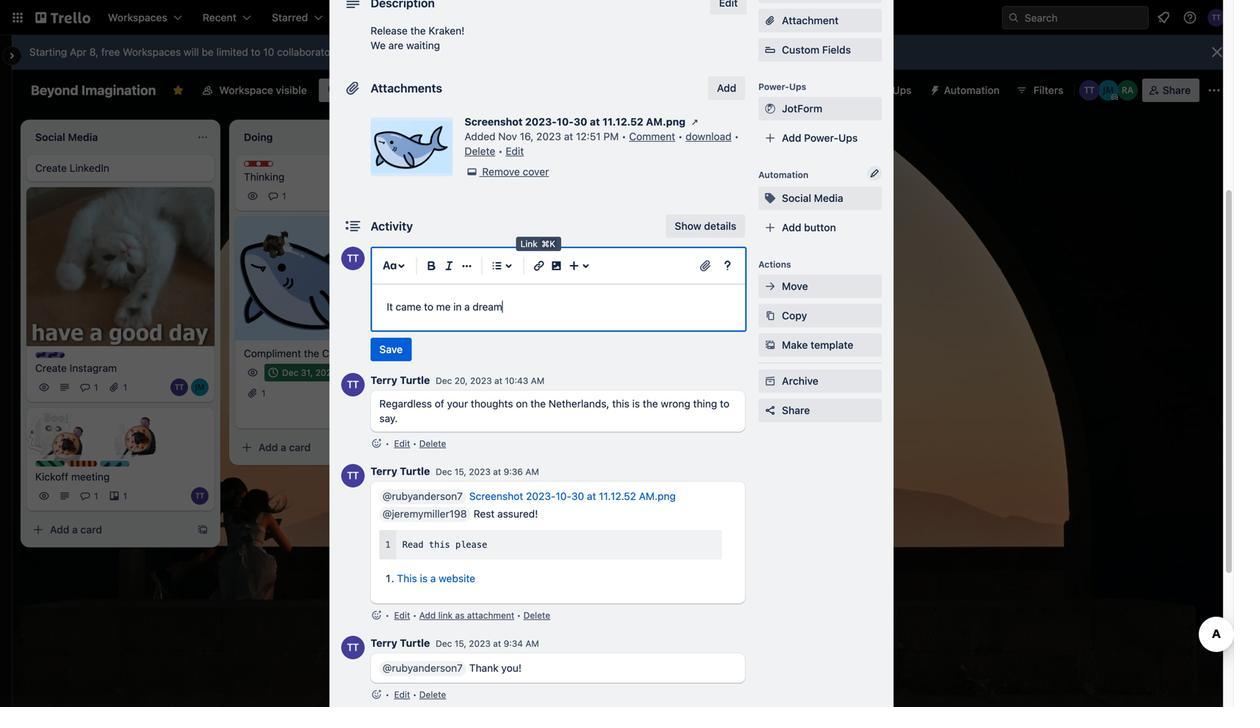 Task type: describe. For each thing, give the bounding box(es) containing it.
sm image inside social media button
[[763, 191, 778, 206]]

starting apr 8, free workspaces will be limited to 10 collaborators. learn more about collaborator limits
[[29, 46, 516, 58]]

about
[[401, 46, 429, 58]]

delete right the "attachment"
[[524, 611, 550, 621]]

meeting
[[71, 471, 110, 483]]

0 vertical spatial am.png
[[646, 116, 686, 128]]

add power-ups
[[782, 132, 858, 144]]

workspace visible button
[[193, 79, 316, 102]]

tooltip containing link
[[516, 237, 561, 251]]

edit link down nov
[[506, 145, 524, 157]]

regardless of your thoughts on the netherlands, this is the wrong thing to say.
[[380, 398, 730, 425]]

leftover
[[453, 292, 492, 304]]

sm image for make template
[[763, 338, 778, 353]]

add a card for the bottommost add a card button
[[50, 524, 102, 536]]

create for create linkedin
[[35, 162, 67, 174]]

is inside regardless of your thoughts on the netherlands, this is the wrong thing to say.
[[632, 398, 640, 410]]

linkedin
[[70, 162, 109, 174]]

workspace
[[219, 84, 273, 96]]

sm image for move
[[763, 279, 778, 294]]

primary element
[[0, 0, 1234, 35]]

move
[[782, 280, 808, 292]]

me
[[436, 301, 451, 313]]

release
[[371, 25, 408, 37]]

1 horizontal spatial share
[[1163, 84, 1191, 96]]

show details
[[675, 220, 737, 232]]

add button button
[[759, 216, 882, 240]]

a inside text field
[[464, 301, 470, 313]]

create from template… image for the bottommost add a card button
[[197, 524, 209, 536]]

@rubyanderson7 for @rubyanderson7 screenshot 2023-10-30 at 11.12.52 am.png @jeremymiller198 rest assured!
[[383, 490, 463, 503]]

edit right add reaction image
[[394, 690, 410, 700]]

add link as attachment link
[[419, 611, 514, 621]]

show
[[675, 220, 702, 232]]

sm image for automation
[[924, 79, 944, 99]]

rest
[[474, 508, 495, 520]]

1 down kickoff meeting link
[[123, 491, 127, 502]]

at for @rubyanderson7 screenshot 2023-10-30 at 11.12.52 am.png @jeremymiller198 rest assured!
[[587, 490, 596, 503]]

terry turtle (terryturtle) image for terry turtle dec 20, 2023 at 10:43 am
[[341, 373, 365, 397]]

social media
[[782, 192, 844, 204]]

added nov 16, 2023 at 12:51 pm
[[465, 130, 619, 143]]

delete inside download delete
[[465, 145, 495, 157]]

dec 31, 2023
[[282, 368, 337, 378]]

activity
[[371, 219, 413, 233]]

terry for terry turtle dec 15, 2023 at 9:34 am
[[371, 637, 397, 650]]

create linkedin
[[35, 162, 109, 174]]

filters button
[[1012, 79, 1068, 102]]

archive
[[782, 375, 819, 387]]

@rubyanderson7 thank you!
[[383, 662, 522, 675]]

custom fields button
[[759, 43, 882, 57]]

ups inside button
[[893, 84, 912, 96]]

dec for terry turtle dec 15, 2023 at 9:36 am
[[436, 467, 452, 477]]

compliment the chef link
[[244, 346, 414, 361]]

attach and insert link image
[[698, 259, 713, 273]]

Dec 31, 2023 checkbox
[[265, 364, 342, 382]]

the inside release the kraken! we are waiting
[[411, 25, 426, 37]]

learn more about collaborator limits link
[[345, 46, 516, 58]]

compliment the chef
[[244, 348, 345, 360]]

read
[[402, 540, 424, 550]]

create for create
[[435, 11, 467, 24]]

read this please
[[402, 540, 487, 550]]

5
[[383, 368, 388, 378]]

as
[[455, 611, 465, 621]]

workspace visible
[[219, 84, 307, 96]]

1 down meeting
[[94, 491, 98, 502]]

1 down compliment
[[262, 388, 266, 399]]

save button
[[371, 338, 412, 362]]

create for create instagram
[[35, 362, 67, 375]]

more formatting image
[[458, 257, 476, 275]]

move link
[[759, 275, 882, 298]]

10:43
[[505, 376, 528, 386]]

0 vertical spatial 11.12.52
[[603, 116, 644, 128]]

star or unstar board image
[[172, 84, 184, 96]]

more
[[374, 46, 399, 58]]

1 vertical spatial share
[[782, 404, 810, 417]]

edit down say.
[[394, 439, 410, 449]]

beyond imagination
[[31, 82, 156, 98]]

template
[[811, 339, 854, 351]]

20,
[[455, 376, 468, 386]]

show details link
[[666, 215, 745, 238]]

terry for terry turtle dec 20, 2023 at 10:43 am
[[371, 374, 397, 386]]

add reaction image for terry turtle dec 20, 2023 at 10:43 am
[[371, 436, 382, 451]]

show menu image
[[1207, 83, 1222, 98]]

remove cover
[[482, 166, 549, 178]]

text styles image
[[381, 257, 399, 275]]

it
[[387, 301, 393, 313]]

0 vertical spatial 30
[[574, 116, 587, 128]]

dec inside dec 31, 2023 option
[[282, 368, 299, 378]]

1 vertical spatial this
[[429, 540, 450, 550]]

2023 for terry turtle dec 15, 2023 at 9:36 am
[[469, 467, 491, 477]]

1 vertical spatial jeremy miller (jeremymiller198) image
[[191, 379, 209, 397]]

wrong
[[661, 398, 691, 410]]

am for terry turtle dec 15, 2023 at 9:36 am
[[526, 467, 539, 477]]

this is a website link
[[397, 573, 475, 585]]

social
[[782, 192, 811, 204]]

make
[[782, 339, 808, 351]]

delete link right create from template… image
[[419, 439, 446, 449]]

terry turtle (terryturtle) image for terry turtle dec 15, 2023 at 9:36 am
[[341, 464, 365, 488]]

on
[[516, 398, 528, 410]]

netherlands,
[[549, 398, 610, 410]]

sm image for copy
[[763, 309, 778, 323]]

dec for terry turtle dec 20, 2023 at 10:43 am
[[436, 376, 452, 386]]

nov
[[498, 130, 517, 143]]

terry turtle dec 15, 2023 at 9:34 am
[[371, 637, 539, 650]]

power- inside button
[[858, 84, 893, 96]]

at for terry turtle dec 20, 2023 at 10:43 am
[[494, 376, 503, 386]]

sm image up download link
[[688, 115, 703, 129]]

jeremy miller (jeremymiller198) image for ruby anderson (rubyanderson7) image
[[1098, 80, 1119, 101]]

• down ruby anderson (rubyanderson7) icon
[[413, 439, 417, 449]]

search image
[[1008, 12, 1020, 24]]

the right on
[[531, 398, 546, 410]]

add reaction image for terry turtle dec 15, 2023 at 9:36 am
[[371, 608, 382, 623]]

sm image for remove cover
[[465, 165, 479, 179]]

limited
[[216, 46, 248, 58]]

power-ups button
[[829, 79, 921, 102]]

edit link for terry turtle dec 20, 2023 at 10:43 am
[[394, 439, 410, 449]]

terry turtle (terryturtle) image for terry turtle dec 15, 2023 at 9:34 am
[[341, 636, 365, 660]]

create instagram
[[35, 362, 117, 375]]

link
[[438, 611, 453, 621]]

open help dialog image
[[719, 257, 737, 275]]

download
[[686, 130, 732, 143]]

another
[[695, 130, 733, 142]]

download delete
[[465, 130, 732, 157]]

workspaces
[[123, 46, 181, 58]]

@rubyanderson7 for @rubyanderson7 thank you!
[[383, 662, 463, 675]]

cover
[[523, 166, 549, 178]]

kickoff meeting link
[[35, 470, 206, 485]]

thing
[[693, 398, 717, 410]]

say.
[[380, 413, 398, 425]]

add button
[[708, 76, 745, 100]]

terry turtle dec 15, 2023 at 9:36 am
[[371, 465, 539, 478]]

card for the bottommost add a card button
[[80, 524, 102, 536]]

starting
[[29, 46, 67, 58]]

add power-ups link
[[759, 126, 882, 150]]

am.png inside @rubyanderson7 screenshot 2023-10-30 at 11.12.52 am.png @jeremymiller198 rest assured!
[[639, 490, 676, 503]]

2023- inside @rubyanderson7 screenshot 2023-10-30 at 11.12.52 am.png @jeremymiller198 rest assured!
[[526, 490, 556, 503]]

0 vertical spatial add a card button
[[444, 392, 605, 416]]

add a card for the middle add a card button
[[259, 442, 311, 454]]

chef
[[322, 348, 345, 360]]

button
[[804, 222, 836, 234]]

jotform
[[782, 103, 823, 115]]

make template link
[[759, 334, 882, 357]]

terry turtle (terryturtle) image inside primary element
[[1208, 9, 1226, 26]]

1 horizontal spatial ups
[[839, 132, 858, 144]]

custom
[[782, 44, 820, 56]]

0 horizontal spatial power-ups
[[759, 82, 807, 92]]

actions
[[759, 259, 791, 270]]

2023 right 16,
[[536, 130, 561, 143]]

0 vertical spatial screenshot
[[465, 116, 523, 128]]

dec 15, 2023 at 9:34 am link
[[436, 639, 539, 649]]

kraken!
[[429, 25, 465, 37]]

edit link for terry turtle dec 15, 2023 at 9:34 am
[[394, 690, 410, 700]]

add a card for add a card button to the top
[[467, 398, 519, 410]]

edit link for terry turtle dec 15, 2023 at 9:36 am
[[394, 611, 410, 621]]

italic ⌘i image
[[440, 257, 458, 275]]

11.12.52 inside @rubyanderson7 screenshot 2023-10-30 at 11.12.52 am.png @jeremymiller198 rest assured!
[[599, 490, 636, 503]]

0 horizontal spatial power-
[[759, 82, 789, 92]]



Task type: vqa. For each thing, say whether or not it's contained in the screenshot.
atlassian
no



Task type: locate. For each thing, give the bounding box(es) containing it.
at inside @rubyanderson7 screenshot 2023-10-30 at 11.12.52 am.png @jeremymiller198 rest assured!
[[587, 490, 596, 503]]

it came to me in a dream
[[387, 301, 502, 313]]

@rubyanderson7 down terry turtle dec 15, 2023 at 9:34 am
[[383, 662, 463, 675]]

bold ⌘b image
[[423, 257, 440, 275]]

0 vertical spatial jeremy miller (jeremymiller198) image
[[1098, 80, 1119, 101]]

edit • delete down @rubyanderson7 thank you!
[[394, 690, 446, 700]]

0 horizontal spatial create from template… image
[[197, 524, 209, 536]]

automation button
[[924, 79, 1009, 102]]

9:36
[[504, 467, 523, 477]]

turtle up @rubyanderson7 thank you!
[[400, 637, 430, 650]]

ups up jotform
[[789, 82, 807, 92]]

1 vertical spatial terry
[[371, 465, 397, 478]]

at inside terry turtle dec 15, 2023 at 9:36 am
[[493, 467, 501, 477]]

delete link down @rubyanderson7 thank you!
[[419, 690, 446, 700]]

1 terry from the top
[[371, 374, 397, 386]]

comment
[[629, 130, 675, 143]]

1 vertical spatial @rubyanderson7
[[383, 662, 463, 675]]

1 vertical spatial am.png
[[639, 490, 676, 503]]

sm image down actions
[[763, 279, 778, 294]]

1 vertical spatial edit • delete
[[394, 690, 446, 700]]

be
[[202, 46, 214, 58]]

the up waiting
[[411, 25, 426, 37]]

2 horizontal spatial card
[[498, 398, 519, 410]]

2023 for terry turtle dec 20, 2023 at 10:43 am
[[470, 376, 492, 386]]

link image
[[530, 257, 548, 275]]

image image
[[548, 257, 565, 275]]

delete link right the "attachment"
[[524, 611, 550, 621]]

at inside terry turtle dec 15, 2023 at 9:34 am
[[493, 639, 501, 649]]

save
[[380, 344, 403, 356]]

1 horizontal spatial power-ups
[[858, 84, 912, 96]]

to
[[251, 46, 261, 58], [424, 301, 434, 313], [720, 398, 730, 410]]

automation left filters button
[[944, 84, 1000, 96]]

2023 inside dec 31, 2023 option
[[316, 368, 337, 378]]

add
[[717, 82, 737, 94], [673, 130, 692, 142], [782, 132, 802, 144], [782, 222, 802, 234], [467, 398, 487, 410], [259, 442, 278, 454], [50, 524, 69, 536], [419, 611, 436, 621]]

2 horizontal spatial power-
[[858, 84, 893, 96]]

add another list button
[[647, 120, 846, 152]]

please
[[456, 540, 487, 550]]

screenshot up added
[[465, 116, 523, 128]]

0 horizontal spatial automation
[[759, 170, 809, 180]]

1 horizontal spatial sm image
[[763, 279, 778, 294]]

this right read
[[429, 540, 450, 550]]

sm image inside automation button
[[924, 79, 944, 99]]

0 horizontal spatial share
[[782, 404, 810, 417]]

0 horizontal spatial share button
[[759, 399, 882, 422]]

we
[[371, 39, 386, 51]]

1 vertical spatial 30
[[572, 490, 584, 503]]

2 horizontal spatial add a card
[[467, 398, 519, 410]]

0 vertical spatial @rubyanderson7
[[383, 490, 463, 503]]

edit link right add reaction image
[[394, 690, 410, 700]]

remove
[[482, 166, 520, 178]]

add another list
[[673, 130, 750, 142]]

Board name text field
[[24, 79, 163, 102]]

31,
[[301, 368, 313, 378]]

1 horizontal spatial add a card
[[259, 442, 311, 454]]

0 vertical spatial terry
[[371, 374, 397, 386]]

•
[[413, 439, 417, 449], [413, 611, 417, 621], [517, 611, 521, 621], [413, 690, 417, 700]]

sm image for jotform
[[763, 101, 778, 116]]

at inside terry turtle dec 20, 2023 at 10:43 am
[[494, 376, 503, 386]]

Main content area, start typing to enter text. text field
[[387, 298, 731, 316]]

add reaction image left link
[[371, 608, 382, 623]]

2 vertical spatial sm image
[[763, 279, 778, 294]]

delete right create from template… image
[[419, 439, 446, 449]]

download link
[[686, 130, 732, 143]]

1 @rubyanderson7 from the top
[[383, 490, 463, 503]]

terry for terry turtle dec 15, 2023 at 9:36 am
[[371, 465, 397, 478]]

added
[[465, 130, 496, 143]]

make template
[[782, 339, 854, 351]]

0 horizontal spatial to
[[251, 46, 261, 58]]

dream
[[473, 301, 502, 313]]

at for terry turtle dec 15, 2023 at 9:36 am
[[493, 467, 501, 477]]

1 vertical spatial sm image
[[465, 165, 479, 179]]

sm image left jotform
[[763, 101, 778, 116]]

am right 10:43
[[531, 376, 545, 386]]

1 vertical spatial 2023-
[[526, 490, 556, 503]]

15, for terry turtle dec 15, 2023 at 9:36 am
[[455, 467, 467, 477]]

sparkling
[[115, 462, 155, 472]]

2 horizontal spatial jeremy miller (jeremymiller198) image
[[1098, 80, 1119, 101]]

1 vertical spatial add reaction image
[[371, 608, 382, 623]]

11.12.52
[[603, 116, 644, 128], [599, 490, 636, 503]]

2 vertical spatial turtle
[[400, 637, 430, 650]]

3 terry from the top
[[371, 637, 397, 650]]

to inside text field
[[424, 301, 434, 313]]

automation up social
[[759, 170, 809, 180]]

edit link down say.
[[394, 439, 410, 449]]

am inside terry turtle dec 15, 2023 at 9:36 am
[[526, 467, 539, 477]]

add reaction image
[[371, 688, 382, 702]]

dec inside terry turtle dec 20, 2023 at 10:43 am
[[436, 376, 452, 386]]

@jeremymiller198
[[383, 508, 467, 520]]

0 horizontal spatial this
[[429, 540, 450, 550]]

0 horizontal spatial ups
[[789, 82, 807, 92]]

0 vertical spatial card
[[498, 398, 519, 410]]

2023 left 9:36
[[469, 467, 491, 477]]

share down archive
[[782, 404, 810, 417]]

15, inside terry turtle dec 15, 2023 at 9:36 am
[[455, 467, 467, 477]]

copy
[[782, 310, 807, 322]]

1 edit • delete from the top
[[394, 439, 446, 449]]

10-
[[557, 116, 574, 128], [556, 490, 572, 503]]

terry turtle (terryturtle) image
[[1208, 9, 1226, 26], [1079, 80, 1100, 101], [341, 247, 365, 270], [170, 379, 188, 397], [191, 488, 209, 505]]

editor toolbar toolbar
[[378, 254, 740, 278]]

15,
[[455, 467, 467, 477], [455, 639, 467, 649]]

0 vertical spatial automation
[[944, 84, 1000, 96]]

2 turtle from the top
[[400, 465, 430, 478]]

15, up @rubyanderson7 thank you!
[[455, 639, 467, 649]]

0 vertical spatial to
[[251, 46, 261, 58]]

2 horizontal spatial to
[[720, 398, 730, 410]]

delete link down added
[[465, 145, 495, 157]]

0 notifications image
[[1155, 9, 1173, 26]]

to right thing
[[720, 398, 730, 410]]

0 vertical spatial sm image
[[924, 79, 944, 99]]

share
[[1163, 84, 1191, 96], [782, 404, 810, 417]]

0 vertical spatial create from template… image
[[614, 398, 626, 410]]

card
[[498, 398, 519, 410], [289, 442, 311, 454], [80, 524, 102, 536]]

apr
[[70, 46, 87, 58]]

0 vertical spatial 15,
[[455, 467, 467, 477]]

sm image inside make template 'link'
[[763, 338, 778, 353]]

2 vertical spatial jeremy miller (jeremymiller198) image
[[379, 405, 397, 423]]

1 horizontal spatial this
[[612, 398, 630, 410]]

2 vertical spatial create
[[35, 362, 67, 375]]

learn
[[345, 46, 372, 58]]

dec inside terry turtle dec 15, 2023 at 9:36 am
[[436, 467, 452, 477]]

power- down jotform
[[804, 132, 839, 144]]

edit • delete for terry turtle dec 20, 2023 at 10:43 am
[[394, 439, 446, 449]]

0 vertical spatial add reaction image
[[371, 436, 382, 451]]

0 horizontal spatial jeremy miller (jeremymiller198) image
[[191, 379, 209, 397]]

1 vertical spatial am
[[526, 467, 539, 477]]

terry down say.
[[371, 465, 397, 478]]

2 vertical spatial terry
[[371, 637, 397, 650]]

your
[[447, 398, 468, 410]]

delete down added
[[465, 145, 495, 157]]

compliment
[[244, 348, 301, 360]]

ups left automation button
[[893, 84, 912, 96]]

• right the "attachment"
[[517, 611, 521, 621]]

create from template… image
[[406, 442, 417, 454]]

2 add reaction image from the top
[[371, 608, 382, 623]]

1 vertical spatial is
[[420, 573, 428, 585]]

2 horizontal spatial sm image
[[924, 79, 944, 99]]

thoughts thinking
[[244, 162, 299, 183]]

turtle for terry turtle dec 15, 2023 at 9:36 am
[[400, 465, 430, 478]]

0 horizontal spatial card
[[80, 524, 102, 536]]

back to home image
[[35, 6, 90, 29]]

pm
[[604, 130, 619, 143]]

3 turtle from the top
[[400, 637, 430, 650]]

@rubyanderson7 inside @rubyanderson7 screenshot 2023-10-30 at 11.12.52 am.png @jeremymiller198 rest assured!
[[383, 490, 463, 503]]

ruby anderson (rubyanderson7) image
[[400, 405, 417, 423]]

0 vertical spatial turtle
[[400, 374, 430, 386]]

0 horizontal spatial is
[[420, 573, 428, 585]]

remove cover link
[[465, 165, 549, 179]]

card for the middle add a card button
[[289, 442, 311, 454]]

1 vertical spatial create
[[35, 162, 67, 174]]

in
[[453, 301, 462, 313]]

0 horizontal spatial add a card
[[50, 524, 102, 536]]

dec inside terry turtle dec 15, 2023 at 9:34 am
[[436, 639, 452, 649]]

0 vertical spatial 2023-
[[525, 116, 557, 128]]

create up kraken!
[[435, 11, 467, 24]]

am inside terry turtle dec 20, 2023 at 10:43 am
[[531, 376, 545, 386]]

0 vertical spatial create
[[435, 11, 467, 24]]

1 turtle from the top
[[400, 374, 430, 386]]

assured!
[[498, 508, 538, 520]]

edit • delete down ruby anderson (rubyanderson7) icon
[[394, 439, 446, 449]]

automation inside automation button
[[944, 84, 1000, 96]]

power- up jotform
[[759, 82, 789, 92]]

color: purple, title: none image
[[35, 352, 65, 358]]

0 / 3
[[470, 312, 484, 322]]

0 vertical spatial 10-
[[557, 116, 574, 128]]

2023 inside terry turtle dec 15, 2023 at 9:34 am
[[469, 639, 491, 649]]

share button down archive link
[[759, 399, 882, 422]]

0 horizontal spatial sm image
[[465, 165, 479, 179]]

edit down this
[[394, 611, 410, 621]]

2 edit • delete from the top
[[394, 690, 446, 700]]

Search field
[[1020, 7, 1148, 29]]

sm image inside copy link
[[763, 309, 778, 323]]

2023 for terry turtle dec 15, 2023 at 9:34 am
[[469, 639, 491, 649]]

ruby anderson (rubyanderson7) image
[[1117, 80, 1138, 101]]

1 horizontal spatial power-
[[804, 132, 839, 144]]

2023 up "thank"
[[469, 639, 491, 649]]

attachment
[[782, 14, 839, 26]]

1 vertical spatial 10-
[[556, 490, 572, 503]]

1 down create instagram link
[[123, 383, 127, 393]]

• right add reaction image
[[413, 690, 417, 700]]

10- inside @rubyanderson7 screenshot 2023-10-30 at 11.12.52 am.png @jeremymiller198 rest assured!
[[556, 490, 572, 503]]

is right this
[[420, 573, 428, 585]]

turtle for terry turtle dec 15, 2023 at 9:34 am
[[400, 637, 430, 650]]

edit down nov
[[506, 145, 524, 157]]

turtle up regardless
[[400, 374, 430, 386]]

2023- up added nov 16, 2023 at 12:51 pm
[[525, 116, 557, 128]]

1 horizontal spatial add a card button
[[235, 436, 397, 460]]

1 horizontal spatial card
[[289, 442, 311, 454]]

terry down the "save" button
[[371, 374, 397, 386]]

open information menu image
[[1183, 10, 1198, 25]]

30 inside @rubyanderson7 screenshot 2023-10-30 at 11.12.52 am.png @jeremymiller198 rest assured!
[[572, 490, 584, 503]]

at for terry turtle dec 15, 2023 at 9:34 am
[[493, 639, 501, 649]]

terry up add reaction image
[[371, 637, 397, 650]]

edit • delete for terry turtle dec 15, 2023 at 9:34 am
[[394, 690, 446, 700]]

add button
[[782, 222, 836, 234]]

instagram
[[70, 362, 117, 375]]

jeremy miller (jeremymiller198) image for ruby anderson (rubyanderson7) icon
[[379, 405, 397, 423]]

12:51
[[576, 130, 601, 143]]

turtle for terry turtle dec 20, 2023 at 10:43 am
[[400, 374, 430, 386]]

this inside regardless of your thoughts on the netherlands, this is the wrong thing to say.
[[612, 398, 630, 410]]

⌘k
[[542, 239, 556, 249]]

collaborators.
[[277, 46, 342, 58]]

0 vertical spatial edit • delete
[[394, 439, 446, 449]]

sm image left make
[[763, 338, 778, 353]]

create from template… image
[[614, 398, 626, 410], [197, 524, 209, 536]]

0 vertical spatial share
[[1163, 84, 1191, 96]]

color: sky, title: "sparkling" element
[[100, 461, 155, 472]]

dec left 20, on the bottom left of page
[[436, 376, 452, 386]]

15, left 9:36
[[455, 467, 467, 477]]

sm image inside move link
[[763, 279, 778, 294]]

customize views image
[[389, 83, 403, 98]]

0 vertical spatial this
[[612, 398, 630, 410]]

sm image left "remove" at the left top
[[465, 165, 479, 179]]

2 horizontal spatial add a card button
[[444, 392, 605, 416]]

power- down custom fields button
[[858, 84, 893, 96]]

1 down "thoughts thinking"
[[282, 191, 286, 201]]

create inside button
[[435, 11, 467, 24]]

am right 9:36
[[526, 467, 539, 477]]

will
[[184, 46, 199, 58]]

power-
[[759, 82, 789, 92], [858, 84, 893, 96], [804, 132, 839, 144]]

2 vertical spatial to
[[720, 398, 730, 410]]

1 horizontal spatial automation
[[944, 84, 1000, 96]]

color: green, title: none image
[[35, 461, 65, 467]]

1 horizontal spatial to
[[424, 301, 434, 313]]

screenshot 2023-10-30 at 11.12.52 am.png link
[[469, 490, 676, 503]]

dec 20, 2023 at 10:43 am link
[[436, 376, 545, 386]]

dec for terry turtle dec 15, 2023 at 9:34 am
[[436, 639, 452, 649]]

the left wrong
[[643, 398, 658, 410]]

release the kraken! we are waiting
[[371, 25, 465, 51]]

dec left '31,'
[[282, 368, 299, 378]]

1 horizontal spatial create from template… image
[[614, 398, 626, 410]]

1 vertical spatial card
[[289, 442, 311, 454]]

create down color: purple, title: none icon
[[35, 362, 67, 375]]

1 vertical spatial automation
[[759, 170, 809, 180]]

sm image left social
[[763, 191, 778, 206]]

8,
[[89, 46, 98, 58]]

screenshot up rest
[[469, 490, 523, 503]]

0 vertical spatial share button
[[1142, 79, 1200, 102]]

am for terry turtle dec 20, 2023 at 10:43 am
[[531, 376, 545, 386]]

add reaction image
[[371, 436, 382, 451], [371, 608, 382, 623]]

dec up the @jeremymiller198
[[436, 467, 452, 477]]

1
[[282, 191, 286, 201], [94, 383, 98, 393], [123, 383, 127, 393], [262, 388, 266, 399], [94, 491, 98, 502], [123, 491, 127, 502]]

sm image
[[924, 79, 944, 99], [465, 165, 479, 179], [763, 279, 778, 294]]

2 vertical spatial card
[[80, 524, 102, 536]]

1 vertical spatial to
[[424, 301, 434, 313]]

1 add reaction image from the top
[[371, 436, 382, 451]]

color: orange, title: none image
[[68, 461, 97, 467]]

2023 inside terry turtle dec 20, 2023 at 10:43 am
[[470, 376, 492, 386]]

terry turtle (terryturtle) image
[[341, 373, 365, 397], [359, 405, 376, 423], [341, 464, 365, 488], [341, 636, 365, 660]]

1 vertical spatial add a card
[[259, 442, 311, 454]]

comment link
[[629, 130, 675, 143]]

is
[[632, 398, 640, 410], [420, 573, 428, 585]]

1 horizontal spatial share button
[[1142, 79, 1200, 102]]

power-ups inside button
[[858, 84, 912, 96]]

2023- up assured!
[[526, 490, 556, 503]]

0 vertical spatial am
[[531, 376, 545, 386]]

2 vertical spatial am
[[526, 639, 539, 649]]

@rubyanderson7 up the @jeremymiller198
[[383, 490, 463, 503]]

2 @rubyanderson7 from the top
[[383, 662, 463, 675]]

1 15, from the top
[[455, 467, 467, 477]]

2 horizontal spatial ups
[[893, 84, 912, 96]]

card for add a card button to the top
[[498, 398, 519, 410]]

@rubyanderson7
[[383, 490, 463, 503], [383, 662, 463, 675]]

2023 right 20, on the bottom left of page
[[470, 376, 492, 386]]

tooltip
[[516, 237, 561, 251]]

0 vertical spatial is
[[632, 398, 640, 410]]

edit link
[[506, 145, 524, 157], [394, 439, 410, 449], [394, 611, 410, 621], [394, 690, 410, 700]]

attachment
[[467, 611, 514, 621]]

1 vertical spatial add a card button
[[235, 436, 397, 460]]

am.png
[[646, 116, 686, 128], [639, 490, 676, 503]]

turtle down create from template… image
[[400, 465, 430, 478]]

thank
[[469, 662, 499, 675]]

free
[[101, 46, 120, 58]]

am inside terry turtle dec 15, 2023 at 9:34 am
[[526, 639, 539, 649]]

share left show menu image
[[1163, 84, 1191, 96]]

2 vertical spatial add a card button
[[26, 519, 188, 542]]

dec up @rubyanderson7 thank you!
[[436, 639, 452, 649]]

lists image
[[488, 257, 506, 275]]

sm image
[[763, 101, 778, 116], [688, 115, 703, 129], [763, 191, 778, 206], [763, 309, 778, 323], [763, 338, 778, 353], [763, 374, 778, 389]]

this right netherlands,
[[612, 398, 630, 410]]

0
[[470, 312, 476, 322]]

15, inside terry turtle dec 15, 2023 at 9:34 am
[[455, 639, 467, 649]]

collaborator
[[431, 46, 489, 58]]

2 vertical spatial add a card
[[50, 524, 102, 536]]

are
[[389, 39, 404, 51]]

thinking
[[244, 171, 285, 183]]

0 vertical spatial add a card
[[467, 398, 519, 410]]

1 vertical spatial turtle
[[400, 465, 430, 478]]

screenshot 2023-10-30 at 11.12.52 am.png
[[465, 116, 686, 128]]

share button left show menu image
[[1142, 79, 1200, 102]]

2023 down compliment the chef link
[[316, 368, 337, 378]]

1 vertical spatial 11.12.52
[[599, 490, 636, 503]]

ups down power-ups button in the right top of the page
[[839, 132, 858, 144]]

sm image inside archive link
[[763, 374, 778, 389]]

sm image right power-ups button in the right top of the page
[[924, 79, 944, 99]]

create from template… image for add a card button to the top
[[614, 398, 626, 410]]

am for terry turtle dec 15, 2023 at 9:34 am
[[526, 639, 539, 649]]

1 vertical spatial create from template… image
[[197, 524, 209, 536]]

1 horizontal spatial is
[[632, 398, 640, 410]]

2 terry from the top
[[371, 465, 397, 478]]

sm image for archive
[[763, 374, 778, 389]]

create left the linkedin
[[35, 162, 67, 174]]

2023-
[[525, 116, 557, 128], [526, 490, 556, 503]]

2 15, from the top
[[455, 639, 467, 649]]

/
[[476, 312, 478, 322]]

1 horizontal spatial jeremy miller (jeremymiller198) image
[[379, 405, 397, 423]]

• left link
[[413, 611, 417, 621]]

sm image left copy
[[763, 309, 778, 323]]

sm image left archive
[[763, 374, 778, 389]]

2023 inside terry turtle dec 15, 2023 at 9:36 am
[[469, 467, 491, 477]]

1 down instagram
[[94, 383, 98, 393]]

is left wrong
[[632, 398, 640, 410]]

am right the 9:34
[[526, 639, 539, 649]]

jeremy miller (jeremymiller198) image
[[1098, 80, 1119, 101], [191, 379, 209, 397], [379, 405, 397, 423]]

add reaction image down say.
[[371, 436, 382, 451]]

color: bold red, title: "thoughts" element
[[244, 161, 299, 172]]

custom fields
[[782, 44, 851, 56]]

30
[[574, 116, 587, 128], [572, 490, 584, 503]]

delete down @rubyanderson7 thank you!
[[419, 690, 446, 700]]

to inside regardless of your thoughts on the netherlands, this is the wrong thing to say.
[[720, 398, 730, 410]]

1 vertical spatial 15,
[[455, 639, 467, 649]]

1 vertical spatial screenshot
[[469, 490, 523, 503]]

create instagram link
[[35, 361, 206, 376]]

edit link down this
[[394, 611, 410, 621]]

to left 10
[[251, 46, 261, 58]]

15, for terry turtle dec 15, 2023 at 9:34 am
[[455, 639, 467, 649]]

details
[[704, 220, 737, 232]]

0 horizontal spatial add a card button
[[26, 519, 188, 542]]

list
[[735, 130, 750, 142]]

the up dec 31, 2023
[[304, 348, 319, 360]]

thoughts
[[259, 162, 299, 172]]

at
[[590, 116, 600, 128], [564, 130, 573, 143], [494, 376, 503, 386], [493, 467, 501, 477], [587, 490, 596, 503], [493, 639, 501, 649]]

ups
[[789, 82, 807, 92], [893, 84, 912, 96], [839, 132, 858, 144]]

1 vertical spatial share button
[[759, 399, 882, 422]]

screenshot inside @rubyanderson7 screenshot 2023-10-30 at 11.12.52 am.png @jeremymiller198 rest assured!
[[469, 490, 523, 503]]

to left me
[[424, 301, 434, 313]]



